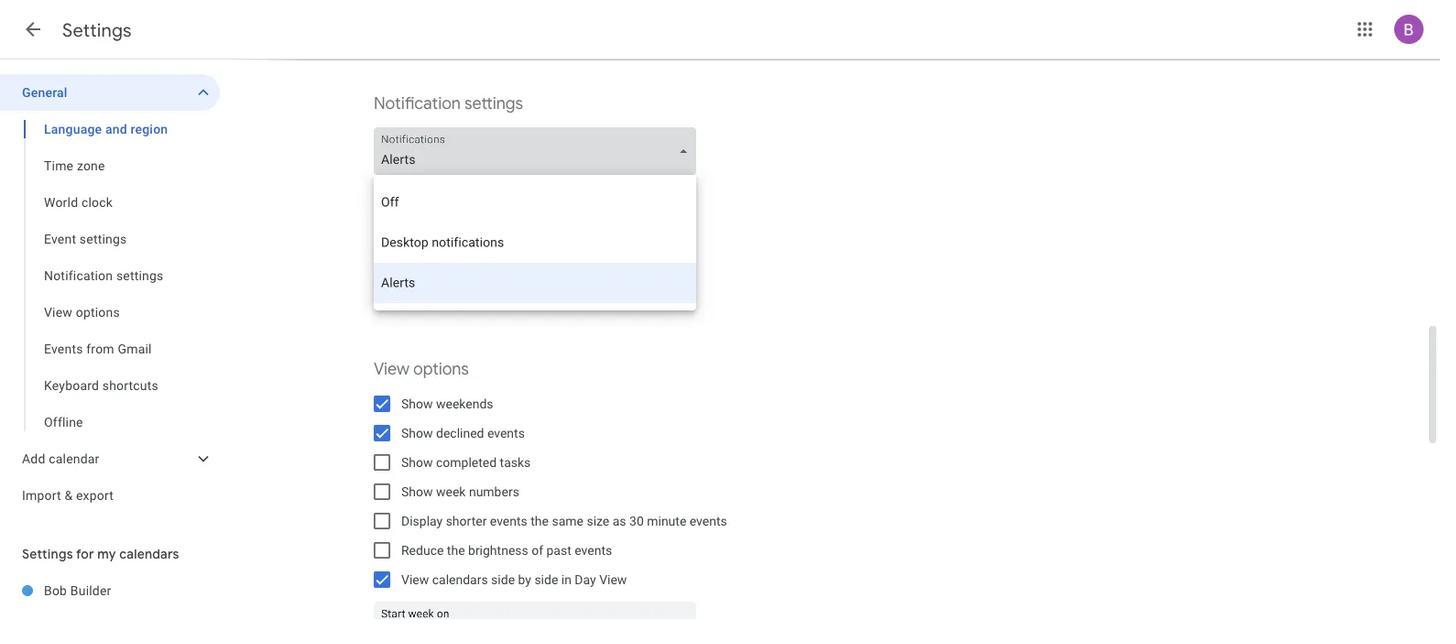 Task type: vqa. For each thing, say whether or not it's contained in the screenshot.
icon
no



Task type: describe. For each thing, give the bounding box(es) containing it.
off option
[[374, 182, 696, 223]]

zone
[[77, 158, 105, 173]]

options inside tree
[[76, 305, 120, 320]]

0 vertical spatial notification
[[374, 93, 461, 114]]

builder
[[70, 583, 111, 598]]

in
[[561, 572, 572, 587]]

display shorter events the same size as 30 minute events
[[401, 514, 727, 529]]

completed
[[436, 455, 497, 470]]

0 vertical spatial settings
[[464, 93, 523, 114]]

notifications list box
[[374, 175, 696, 311]]

events right 'minute'
[[690, 514, 727, 529]]

sounds
[[496, 244, 538, 259]]

tree containing general
[[0, 74, 220, 514]]

numbers
[[469, 484, 519, 499]]

notification inside tree
[[44, 268, 113, 283]]

calendar
[[49, 451, 99, 466]]

bob
[[44, 583, 67, 598]]

1 vertical spatial settings
[[80, 231, 127, 246]]

if
[[487, 273, 494, 289]]

language
[[44, 121, 102, 137]]

only
[[460, 273, 484, 289]]

my
[[97, 546, 116, 563]]

general
[[22, 85, 67, 100]]

world
[[44, 195, 78, 210]]

show completed tasks
[[401, 455, 531, 470]]

event
[[44, 231, 76, 246]]

language and region
[[44, 121, 168, 137]]

show for show week numbers
[[401, 484, 433, 499]]

events up reduce the brightness of past events
[[490, 514, 528, 529]]

0 horizontal spatial view options
[[44, 305, 120, 320]]

1 horizontal spatial the
[[531, 514, 549, 529]]

and
[[105, 121, 127, 137]]

view inside group
[[44, 305, 72, 320]]

keyboard
[[44, 378, 99, 393]]

play
[[401, 244, 425, 259]]

show week numbers
[[401, 484, 519, 499]]

display
[[401, 514, 443, 529]]

i
[[497, 273, 501, 289]]

from
[[86, 341, 114, 356]]

brightness
[[468, 543, 528, 558]]

bob builder tree item
[[0, 573, 220, 609]]

declined
[[436, 426, 484, 441]]

"maybe"
[[645, 273, 691, 289]]

have
[[504, 273, 531, 289]]

show declined events
[[401, 426, 525, 441]]

for
[[76, 546, 94, 563]]

&
[[65, 488, 73, 503]]

bob builder
[[44, 583, 111, 598]]

events
[[44, 341, 83, 356]]

shorter
[[446, 514, 487, 529]]

import
[[22, 488, 61, 503]]

settings for settings for my calendars
[[22, 546, 73, 563]]

as
[[613, 514, 626, 529]]

desktop notifications option
[[374, 223, 696, 263]]

of
[[532, 543, 543, 558]]

view calendars side by side in day view
[[401, 572, 627, 587]]

0 vertical spatial calendars
[[119, 546, 179, 563]]

general tree item
[[0, 74, 220, 111]]

reduce the brightness of past events
[[401, 543, 612, 558]]

alerts option
[[374, 263, 696, 303]]

show weekends
[[401, 396, 493, 411]]



Task type: locate. For each thing, give the bounding box(es) containing it.
the
[[531, 514, 549, 529], [447, 543, 465, 558]]

calendars down reduce
[[432, 572, 488, 587]]

1 vertical spatial calendars
[[432, 572, 488, 587]]

go back image
[[22, 18, 44, 40]]

world clock
[[44, 195, 113, 210]]

week
[[436, 484, 466, 499]]

shortcuts
[[102, 378, 158, 393]]

0 vertical spatial the
[[531, 514, 549, 529]]

export
[[76, 488, 114, 503]]

or
[[630, 273, 642, 289]]

gmail
[[118, 341, 152, 356]]

group containing language and region
[[0, 111, 220, 441]]

events down size
[[575, 543, 612, 558]]

view up show weekends
[[374, 359, 409, 380]]

view options up events from gmail
[[44, 305, 120, 320]]

1 horizontal spatial notification settings
[[374, 93, 523, 114]]

None field
[[374, 127, 704, 175]]

settings for settings
[[62, 18, 132, 42]]

tasks
[[500, 455, 531, 470]]

view
[[44, 305, 72, 320], [374, 359, 409, 380], [401, 572, 429, 587], [599, 572, 627, 587]]

by
[[518, 572, 531, 587]]

me
[[439, 273, 457, 289]]

1 show from the top
[[401, 396, 433, 411]]

0 horizontal spatial side
[[491, 572, 515, 587]]

settings up general tree item
[[62, 18, 132, 42]]

1 vertical spatial the
[[447, 543, 465, 558]]

1 side from the left
[[491, 572, 515, 587]]

side left by
[[491, 572, 515, 587]]

0 vertical spatial options
[[76, 305, 120, 320]]

show for show completed tasks
[[401, 455, 433, 470]]

1 horizontal spatial side
[[534, 572, 558, 587]]

notify me only if i have responded "yes" or "maybe"
[[401, 273, 691, 289]]

3 show from the top
[[401, 455, 433, 470]]

show left completed
[[401, 455, 433, 470]]

event settings
[[44, 231, 127, 246]]

options up show weekends
[[413, 359, 469, 380]]

2 vertical spatial settings
[[116, 268, 164, 283]]

keyboard shortcuts
[[44, 378, 158, 393]]

the down the shorter
[[447, 543, 465, 558]]

show
[[401, 396, 433, 411], [401, 426, 433, 441], [401, 455, 433, 470], [401, 484, 433, 499]]

0 vertical spatial view options
[[44, 305, 120, 320]]

options
[[76, 305, 120, 320], [413, 359, 469, 380]]

play notification sounds
[[401, 244, 538, 259]]

0 horizontal spatial the
[[447, 543, 465, 558]]

show left the weekends
[[401, 396, 433, 411]]

0 vertical spatial notification settings
[[374, 93, 523, 114]]

events
[[487, 426, 525, 441], [490, 514, 528, 529], [690, 514, 727, 529], [575, 543, 612, 558]]

1 horizontal spatial options
[[413, 359, 469, 380]]

offline
[[44, 415, 83, 430]]

1 horizontal spatial view options
[[374, 359, 469, 380]]

settings up bob
[[22, 546, 73, 563]]

reduce
[[401, 543, 444, 558]]

"yes"
[[598, 273, 627, 289]]

show up display
[[401, 484, 433, 499]]

1 vertical spatial settings
[[22, 546, 73, 563]]

view options
[[44, 305, 120, 320], [374, 359, 469, 380]]

1 horizontal spatial notification
[[374, 93, 461, 114]]

2 show from the top
[[401, 426, 433, 441]]

same
[[552, 514, 584, 529]]

1 vertical spatial options
[[413, 359, 469, 380]]

show for show weekends
[[401, 396, 433, 411]]

1 horizontal spatial calendars
[[432, 572, 488, 587]]

0 vertical spatial settings
[[62, 18, 132, 42]]

notification
[[374, 93, 461, 114], [44, 268, 113, 283]]

add calendar
[[22, 451, 99, 466]]

group
[[0, 111, 220, 441]]

notification
[[429, 244, 493, 259]]

size
[[587, 514, 610, 529]]

calendars right my
[[119, 546, 179, 563]]

clock
[[81, 195, 113, 210]]

1 vertical spatial view options
[[374, 359, 469, 380]]

0 horizontal spatial notification
[[44, 268, 113, 283]]

show down show weekends
[[401, 426, 433, 441]]

show for show declined events
[[401, 426, 433, 441]]

minute
[[647, 514, 687, 529]]

view up events
[[44, 305, 72, 320]]

settings for my calendars
[[22, 546, 179, 563]]

add
[[22, 451, 45, 466]]

settings
[[464, 93, 523, 114], [80, 231, 127, 246], [116, 268, 164, 283]]

time
[[44, 158, 74, 173]]

the left same
[[531, 514, 549, 529]]

events from gmail
[[44, 341, 152, 356]]

view options up show weekends
[[374, 359, 469, 380]]

past
[[547, 543, 571, 558]]

2 side from the left
[[534, 572, 558, 587]]

side
[[491, 572, 515, 587], [534, 572, 558, 587]]

time zone
[[44, 158, 105, 173]]

responded
[[534, 273, 595, 289]]

view right day
[[599, 572, 627, 587]]

day
[[575, 572, 596, 587]]

1 vertical spatial notification settings
[[44, 268, 164, 283]]

0 horizontal spatial options
[[76, 305, 120, 320]]

1 vertical spatial notification
[[44, 268, 113, 283]]

4 show from the top
[[401, 484, 433, 499]]

region
[[131, 121, 168, 137]]

30
[[629, 514, 644, 529]]

notify
[[401, 273, 436, 289]]

settings heading
[[62, 18, 132, 42]]

notification settings
[[374, 93, 523, 114], [44, 268, 164, 283]]

calendars
[[119, 546, 179, 563], [432, 572, 488, 587]]

events up tasks
[[487, 426, 525, 441]]

view down reduce
[[401, 572, 429, 587]]

import & export
[[22, 488, 114, 503]]

weekends
[[436, 396, 493, 411]]

settings
[[62, 18, 132, 42], [22, 546, 73, 563]]

0 horizontal spatial calendars
[[119, 546, 179, 563]]

tree
[[0, 74, 220, 514]]

side left "in"
[[534, 572, 558, 587]]

0 horizontal spatial notification settings
[[44, 268, 164, 283]]

options up events from gmail
[[76, 305, 120, 320]]



